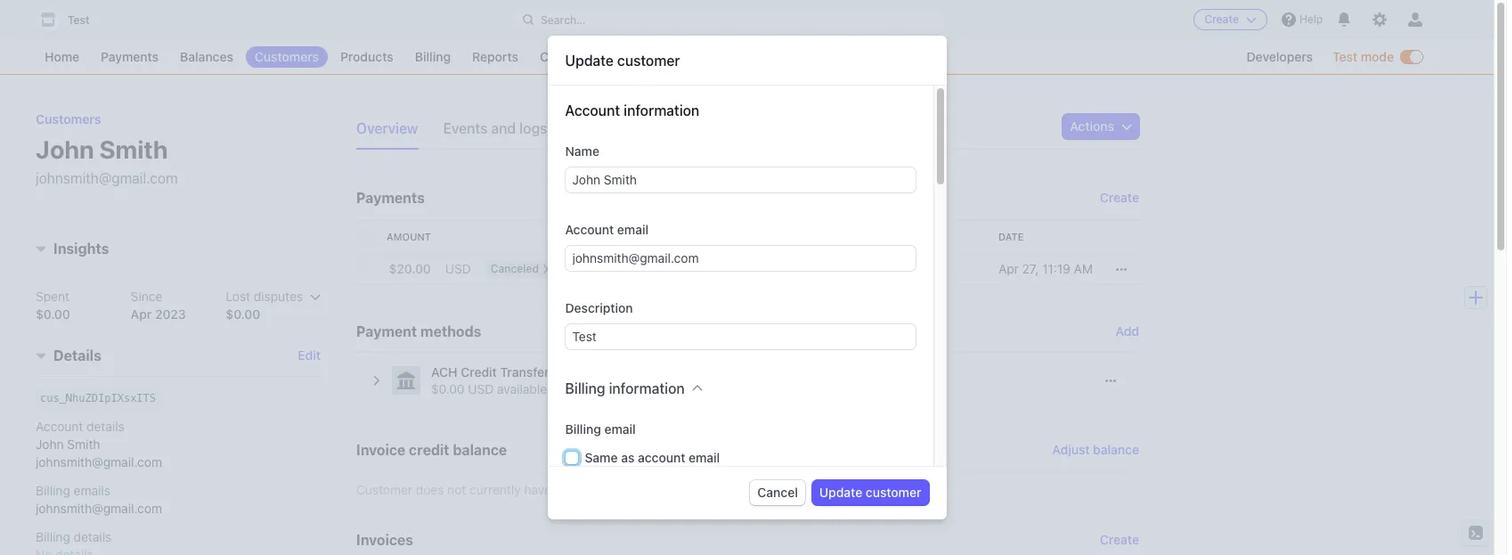 Task type: locate. For each thing, give the bounding box(es) containing it.
account down cus_nhuzdipixsxits
[[36, 419, 83, 434]]

account details john smith johnsmith@gmail.com
[[36, 419, 162, 470]]

1 vertical spatial information
[[609, 381, 685, 397]]

adjust balance button
[[1053, 441, 1140, 459]]

details
[[53, 348, 101, 364]]

lost disputes
[[226, 289, 303, 304]]

credit
[[409, 442, 450, 458]]

1 vertical spatial update customer
[[820, 485, 922, 500]]

test up home
[[68, 13, 90, 27]]

update right cancel
[[820, 485, 863, 500]]

customers link left products link
[[246, 46, 328, 68]]

0 vertical spatial details
[[87, 419, 125, 434]]

0 vertical spatial description
[[573, 231, 640, 242]]

information for billing information
[[609, 381, 685, 397]]

usd link
[[438, 253, 478, 285]]

tab list containing overview
[[356, 114, 573, 150]]

account up name
[[565, 102, 620, 119]]

information down more button
[[624, 102, 700, 119]]

customers down home link on the left top of the page
[[36, 111, 101, 127]]

spent
[[36, 289, 69, 304]]

payment methods
[[356, 324, 482, 340]]

0 vertical spatial johnsmith@gmail.com
[[36, 170, 178, 186]]

overview
[[356, 120, 418, 136]]

payments right home
[[101, 49, 159, 64]]

0 horizontal spatial payments
[[101, 49, 159, 64]]

update down search…
[[565, 53, 614, 69]]

billing left reports
[[415, 49, 451, 64]]

customers inside customers john smith johnsmith@gmail.com
[[36, 111, 101, 127]]

0 vertical spatial test
[[68, 13, 90, 27]]

1 horizontal spatial payments
[[356, 190, 425, 206]]

email
[[618, 222, 649, 237], [605, 422, 636, 437], [689, 450, 720, 465]]

rabbit
[[573, 261, 610, 276]]

0 vertical spatial information
[[624, 102, 700, 119]]

2 balance from the left
[[1094, 442, 1140, 457]]

add
[[1116, 324, 1140, 339]]

smith inside account details john smith johnsmith@gmail.com
[[67, 437, 100, 452]]

details
[[87, 419, 125, 434], [74, 530, 112, 545]]

1 horizontal spatial create button
[[1194, 9, 1268, 30]]

1 john from the top
[[36, 135, 94, 164]]

0 vertical spatial customers
[[255, 49, 319, 64]]

usd
[[445, 261, 471, 276]]

test mode
[[1333, 49, 1395, 64]]

0 vertical spatial smith
[[99, 135, 168, 164]]

0 vertical spatial account
[[565, 102, 620, 119]]

connect link
[[531, 46, 599, 68]]

home
[[45, 49, 79, 64]]

customers link
[[246, 46, 328, 68], [36, 111, 101, 127]]

0 vertical spatial email
[[618, 222, 649, 237]]

adjust balance
[[1053, 442, 1140, 457]]

0 vertical spatial customers link
[[246, 46, 328, 68]]

0 vertical spatial payments
[[101, 49, 159, 64]]

update
[[565, 53, 614, 69], [820, 485, 863, 500]]

billing down billing emails johnsmith@gmail.com at the left of the page
[[36, 530, 70, 545]]

billing for billing details
[[36, 530, 70, 545]]

developers link
[[1238, 46, 1323, 68]]

0 vertical spatial create button
[[1194, 9, 1268, 30]]

1 vertical spatial john
[[36, 437, 64, 452]]

1 vertical spatial johnsmith@gmail.com
[[36, 455, 162, 470]]

account information
[[565, 102, 700, 119]]

0 horizontal spatial test
[[68, 13, 90, 27]]

smith inside customers john smith johnsmith@gmail.com
[[99, 135, 168, 164]]

information up billing email
[[609, 381, 685, 397]]

billing up same
[[565, 422, 601, 437]]

2 vertical spatial johnsmith@gmail.com
[[36, 501, 162, 516]]

2 vertical spatial account
[[36, 419, 83, 434]]

billing details
[[36, 530, 112, 545]]

1 vertical spatial create button
[[1100, 185, 1140, 210]]

0 vertical spatial create
[[1205, 12, 1240, 26]]

home link
[[36, 46, 88, 68]]

a
[[555, 482, 562, 497]]

$0.00 down spent
[[36, 307, 70, 322]]

1 horizontal spatial $0.00
[[226, 307, 260, 322]]

products link
[[331, 46, 403, 68]]

billing emails johnsmith@gmail.com
[[36, 483, 162, 516]]

canceled link
[[478, 253, 566, 285]]

account for account email
[[565, 222, 614, 237]]

1 horizontal spatial test
[[1333, 49, 1358, 64]]

create
[[1205, 12, 1240, 26], [1100, 190, 1140, 205], [1100, 532, 1140, 547]]

reports
[[472, 49, 519, 64]]

description down rabbit
[[565, 300, 633, 315]]

customer
[[356, 482, 413, 497]]

reports link
[[463, 46, 528, 68]]

1 horizontal spatial update customer
[[820, 485, 922, 500]]

canceled
[[491, 262, 539, 275]]

1 horizontal spatial customer
[[866, 485, 922, 500]]

balance inside button
[[1094, 442, 1140, 457]]

same
[[585, 450, 618, 465]]

update customer button
[[813, 480, 929, 505]]

1 horizontal spatial balance
[[1094, 442, 1140, 457]]

apr down since
[[131, 307, 152, 322]]

1 $0.00 from the left
[[36, 307, 70, 322]]

currently
[[470, 482, 521, 497]]

mode
[[1361, 49, 1395, 64]]

payments link
[[92, 46, 168, 68]]

account up rabbit
[[565, 222, 614, 237]]

Search… search field
[[512, 8, 946, 31]]

as
[[621, 450, 635, 465]]

description
[[573, 231, 640, 242], [565, 300, 633, 315]]

0 vertical spatial apr
[[999, 261, 1019, 276]]

balances link
[[171, 46, 242, 68]]

create button down svg image
[[1100, 185, 1140, 210]]

1 vertical spatial apr
[[131, 307, 152, 322]]

1 vertical spatial update
[[820, 485, 863, 500]]

0 vertical spatial customer
[[618, 53, 680, 69]]

1 vertical spatial customers
[[36, 111, 101, 127]]

billing up billing email
[[565, 381, 606, 397]]

balance
[[453, 442, 507, 458], [1094, 442, 1140, 457]]

0 horizontal spatial create button
[[1100, 185, 1140, 210]]

1 vertical spatial customer
[[866, 485, 922, 500]]

0 horizontal spatial customers
[[36, 111, 101, 127]]

customers
[[255, 49, 319, 64], [36, 111, 101, 127]]

0 horizontal spatial customers link
[[36, 111, 101, 127]]

payment
[[356, 324, 417, 340]]

create button up developers
[[1194, 9, 1268, 30]]

billing inside billing emails johnsmith@gmail.com
[[36, 483, 70, 499]]

0 vertical spatial john
[[36, 135, 94, 164]]

balance right the adjust
[[1094, 442, 1140, 457]]

more
[[611, 49, 641, 64]]

email for account email
[[618, 222, 649, 237]]

edit
[[298, 348, 321, 363]]

apr 27, 11:19 am link
[[992, 253, 1101, 285]]

test inside "button"
[[68, 13, 90, 27]]

1 vertical spatial details
[[74, 530, 112, 545]]

account
[[565, 102, 620, 119], [565, 222, 614, 237], [36, 419, 83, 434]]

john inside account details john smith johnsmith@gmail.com
[[36, 437, 64, 452]]

Account email email field
[[565, 246, 916, 271]]

details down billing emails johnsmith@gmail.com at the left of the page
[[74, 530, 112, 545]]

test left mode
[[1333, 49, 1358, 64]]

2 $0.00 from the left
[[226, 307, 260, 322]]

0 horizontal spatial update customer
[[565, 53, 680, 69]]

johnsmith@gmail.com up insights
[[36, 170, 178, 186]]

apr left 27,
[[999, 261, 1019, 276]]

actions button
[[1063, 114, 1140, 139]]

description up rabbit
[[573, 231, 640, 242]]

billing for billing email
[[565, 422, 601, 437]]

1 horizontal spatial customers
[[255, 49, 319, 64]]

2 john from the top
[[36, 437, 64, 452]]

billing left "emails"
[[36, 483, 70, 499]]

details inside account details john smith johnsmith@gmail.com
[[87, 419, 125, 434]]

logs
[[520, 120, 548, 136]]

0 horizontal spatial balance
[[453, 442, 507, 458]]

$0.00 down lost at left bottom
[[226, 307, 260, 322]]

details button
[[29, 338, 101, 367]]

1 vertical spatial payments
[[356, 190, 425, 206]]

1 vertical spatial smith
[[67, 437, 100, 452]]

1 vertical spatial test
[[1333, 49, 1358, 64]]

0 horizontal spatial $0.00
[[36, 307, 70, 322]]

add button
[[1116, 323, 1140, 340]]

1 johnsmith@gmail.com from the top
[[36, 170, 178, 186]]

johnsmith@gmail.com down "emails"
[[36, 501, 162, 516]]

apr
[[999, 261, 1019, 276], [131, 307, 152, 322]]

1 vertical spatial account
[[565, 222, 614, 237]]

customers john smith johnsmith@gmail.com
[[36, 111, 178, 186]]

smith
[[99, 135, 168, 164], [67, 437, 100, 452]]

payments up amount
[[356, 190, 425, 206]]

tab list
[[356, 114, 573, 150]]

update customer
[[565, 53, 680, 69], [820, 485, 922, 500]]

events and logs button
[[443, 114, 558, 150]]

have
[[524, 482, 552, 497]]

adjust
[[1053, 442, 1090, 457]]

insights
[[53, 241, 109, 257]]

update inside button
[[820, 485, 863, 500]]

create button
[[1194, 9, 1268, 30], [1100, 185, 1140, 210]]

1 horizontal spatial update
[[820, 485, 863, 500]]

details down cus_nhuzdipixsxits
[[87, 419, 125, 434]]

0 horizontal spatial apr
[[131, 307, 152, 322]]

developers
[[1247, 49, 1314, 64]]

1 vertical spatial email
[[605, 422, 636, 437]]

1 vertical spatial customers link
[[36, 111, 101, 127]]

johnsmith@gmail.com up "emails"
[[36, 455, 162, 470]]

account email
[[565, 222, 649, 237]]

customers link down home link on the left top of the page
[[36, 111, 101, 127]]

customers left the products at the left of the page
[[255, 49, 319, 64]]

test
[[68, 13, 90, 27], [1333, 49, 1358, 64]]

balance up customer does not currently have a balance.
[[453, 442, 507, 458]]

more button
[[602, 46, 668, 68]]

account for account information
[[565, 102, 620, 119]]

cus_nhuzdipixsxits
[[40, 393, 156, 405]]

$0.00
[[36, 307, 70, 322], [226, 307, 260, 322]]

0 horizontal spatial update
[[565, 53, 614, 69]]



Task type: vqa. For each thing, say whether or not it's contained in the screenshot.
details inside account details john smith johnsmith@gmail.com
yes



Task type: describe. For each thing, give the bounding box(es) containing it.
0 horizontal spatial customer
[[618, 53, 680, 69]]

customers for customers
[[255, 49, 319, 64]]

invoice credit balance
[[356, 442, 507, 458]]

cancel button
[[751, 480, 805, 505]]

since
[[131, 289, 162, 304]]

account
[[638, 450, 686, 465]]

data
[[748, 76, 773, 86]]

1 horizontal spatial customers link
[[246, 46, 328, 68]]

cancel
[[758, 485, 798, 500]]

since apr 2023
[[131, 289, 186, 322]]

Name text field
[[565, 168, 916, 192]]

help
[[1300, 12, 1323, 26]]

disputes
[[254, 289, 303, 304]]

john inside customers john smith johnsmith@gmail.com
[[36, 135, 94, 164]]

billing for billing emails johnsmith@gmail.com
[[36, 483, 70, 499]]

billing for billing
[[415, 49, 451, 64]]

test for test mode
[[1333, 49, 1358, 64]]

details for account
[[87, 419, 125, 434]]

email for billing email
[[605, 422, 636, 437]]

11:19
[[1043, 261, 1071, 276]]

3 johnsmith@gmail.com from the top
[[36, 501, 162, 516]]

information for account information
[[624, 102, 700, 119]]

products
[[340, 49, 394, 64]]

test button
[[36, 7, 107, 32]]

1 vertical spatial create
[[1100, 190, 1140, 205]]

billing link
[[406, 46, 460, 68]]

1 horizontal spatial apr
[[999, 261, 1019, 276]]

2 johnsmith@gmail.com from the top
[[36, 455, 162, 470]]

events and logs
[[443, 120, 548, 136]]

actions
[[1071, 119, 1115, 134]]

balances
[[180, 49, 233, 64]]

account inside account details john smith johnsmith@gmail.com
[[36, 419, 83, 434]]

and
[[491, 120, 516, 136]]

am
[[1074, 261, 1093, 276]]

help button
[[1275, 5, 1331, 34]]

insights button
[[29, 231, 109, 260]]

customer inside update customer button
[[866, 485, 922, 500]]

methods
[[421, 324, 482, 340]]

cus_nhuzdipixsxits button
[[40, 389, 156, 407]]

$20.00 link
[[380, 253, 438, 285]]

does
[[416, 482, 444, 497]]

2 vertical spatial email
[[689, 450, 720, 465]]

payments inside payments link
[[101, 49, 159, 64]]

1 balance from the left
[[453, 442, 507, 458]]

overview button
[[356, 114, 429, 150]]

details for billing
[[74, 530, 112, 545]]

Description text field
[[565, 324, 916, 349]]

connect
[[540, 49, 590, 64]]

billing for billing information
[[565, 381, 606, 397]]

amount
[[387, 231, 431, 242]]

lost
[[226, 289, 250, 304]]

apr 27, 11:19 am
[[999, 261, 1093, 276]]

emails
[[74, 483, 110, 499]]

invoices
[[356, 532, 413, 548]]

test
[[722, 76, 746, 86]]

spent $0.00
[[36, 289, 70, 322]]

billing email
[[565, 422, 636, 437]]

search…
[[541, 13, 586, 26]]

same as account email
[[585, 450, 720, 465]]

1 vertical spatial description
[[565, 300, 633, 315]]

date
[[999, 231, 1024, 242]]

events
[[443, 120, 488, 136]]

balance.
[[565, 482, 614, 497]]

billing information
[[565, 381, 685, 397]]

$20.00
[[389, 261, 431, 276]]

27,
[[1023, 261, 1039, 276]]

0 vertical spatial update
[[565, 53, 614, 69]]

2023
[[155, 307, 186, 322]]

name
[[565, 143, 600, 159]]

customers for customers john smith johnsmith@gmail.com
[[36, 111, 101, 127]]

2 vertical spatial create
[[1100, 532, 1140, 547]]

edit button
[[298, 347, 321, 365]]

test for test
[[68, 13, 90, 27]]

0 vertical spatial update customer
[[565, 53, 680, 69]]

svg image
[[1117, 264, 1127, 275]]

apr inside since apr 2023
[[131, 307, 152, 322]]

customer does not currently have a balance.
[[356, 482, 614, 497]]

update customer inside button
[[820, 485, 922, 500]]

svg image
[[1122, 121, 1133, 132]]

rabbit link
[[566, 253, 992, 285]]

invoice
[[356, 442, 406, 458]]

test data
[[722, 76, 773, 86]]

not
[[448, 482, 466, 497]]



